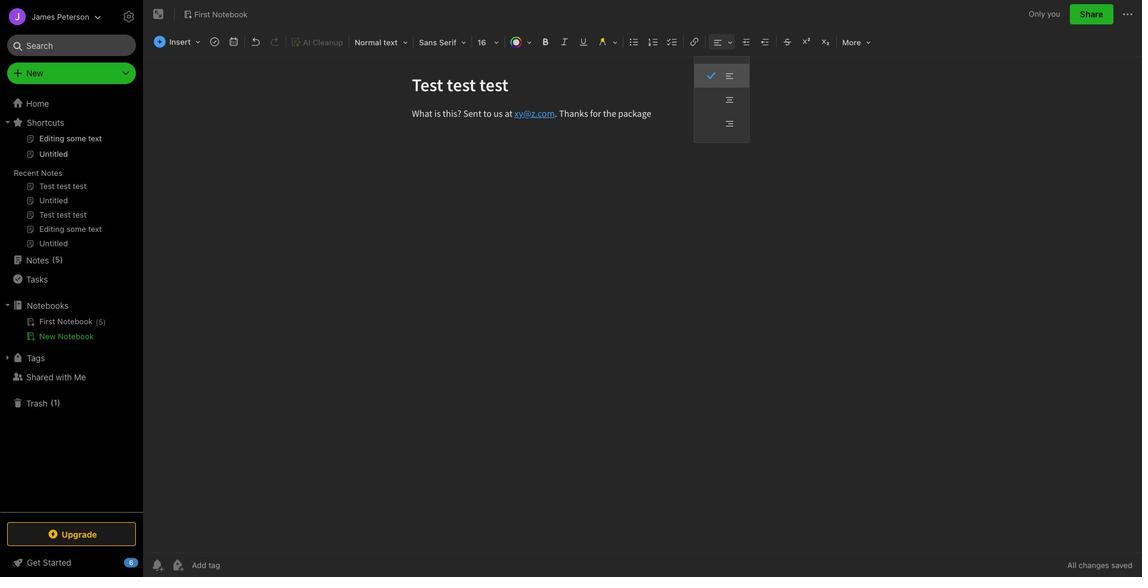 Task type: describe. For each thing, give the bounding box(es) containing it.
upgrade
[[62, 529, 97, 539]]

home link
[[0, 94, 143, 113]]

tasks button
[[0, 270, 143, 289]]

bulleted list image
[[626, 33, 643, 50]]

share
[[1081, 9, 1104, 19]]

saved
[[1112, 561, 1133, 570]]

new button
[[7, 63, 136, 84]]

Add tag field
[[191, 560, 280, 571]]

add a reminder image
[[150, 558, 165, 573]]

notebooks
[[27, 300, 69, 310]]

started
[[43, 558, 71, 568]]

sans
[[419, 38, 437, 47]]

tasks
[[26, 274, 48, 284]]

first notebook
[[194, 9, 248, 19]]

( inside "new notebook" 'group'
[[96, 318, 98, 327]]

Search text field
[[16, 35, 128, 56]]

note window element
[[143, 0, 1143, 577]]

expand note image
[[151, 7, 166, 21]]

notebooks link
[[0, 296, 143, 315]]

shared with me link
[[0, 367, 143, 386]]

subscript image
[[818, 33, 834, 50]]

trash
[[26, 398, 48, 408]]

recent notes
[[14, 168, 62, 178]]

( 5 )
[[96, 318, 106, 327]]

expand tags image
[[3, 353, 13, 363]]

only
[[1029, 9, 1046, 19]]

Font size field
[[474, 33, 503, 51]]

shared with me
[[26, 372, 86, 382]]

bold image
[[537, 33, 554, 50]]

Account field
[[0, 5, 101, 29]]

numbered list image
[[645, 33, 662, 50]]

serif
[[439, 38, 457, 47]]

shortcuts button
[[0, 113, 143, 132]]

more actions image
[[1121, 7, 1136, 21]]

new notebook group
[[0, 315, 143, 348]]

all changes saved
[[1068, 561, 1133, 570]]

1
[[54, 398, 57, 407]]

all
[[1068, 561, 1077, 570]]

only you
[[1029, 9, 1061, 19]]

peterson
[[57, 12, 89, 21]]

text
[[384, 38, 398, 47]]

james
[[32, 12, 55, 21]]

new notebook
[[39, 332, 94, 341]]

) for trash
[[57, 398, 60, 407]]

changes
[[1079, 561, 1110, 570]]

notes inside notes ( 5 )
[[26, 255, 49, 265]]

insert link image
[[686, 33, 703, 50]]

Note Editor text field
[[143, 57, 1143, 553]]

new notebook button
[[0, 329, 143, 344]]

share button
[[1070, 4, 1114, 24]]

shared
[[26, 372, 54, 382]]

checklist image
[[664, 33, 681, 50]]

( for trash
[[51, 398, 54, 407]]

Help and Learning task checklist field
[[0, 553, 143, 573]]

italic image
[[556, 33, 573, 50]]

calendar event image
[[225, 33, 242, 50]]

dropdown list menu
[[695, 64, 750, 135]]

add tag image
[[171, 558, 185, 573]]

indent image
[[738, 33, 755, 50]]



Task type: vqa. For each thing, say whether or not it's contained in the screenshot.
Outdent image
yes



Task type: locate. For each thing, give the bounding box(es) containing it.
you
[[1048, 9, 1061, 19]]

0 vertical spatial notes
[[41, 168, 62, 178]]

notes inside group
[[41, 168, 62, 178]]

1 vertical spatial )
[[103, 318, 106, 327]]

trash ( 1 )
[[26, 398, 60, 408]]

) up tasks "button"
[[60, 255, 63, 264]]

new for new
[[26, 68, 43, 78]]

( right 'trash'
[[51, 398, 54, 407]]

with
[[56, 372, 72, 382]]

first
[[194, 9, 210, 19]]

1 horizontal spatial 5
[[98, 318, 103, 327]]

underline image
[[576, 33, 592, 50]]

( for notes
[[52, 255, 55, 264]]

tags button
[[0, 348, 143, 367]]

me
[[74, 372, 86, 382]]

) inside "new notebook" 'group'
[[103, 318, 106, 327]]

notebook for new notebook
[[58, 332, 94, 341]]

expand notebooks image
[[3, 301, 13, 310]]

home
[[26, 98, 49, 108]]

tree
[[0, 94, 143, 512]]

0 horizontal spatial notebook
[[58, 332, 94, 341]]

Font family field
[[415, 33, 471, 51]]

shortcuts
[[27, 117, 64, 127]]

undo image
[[247, 33, 264, 50]]

notebook inside note window element
[[212, 9, 248, 19]]

notebook
[[212, 9, 248, 19], [58, 332, 94, 341]]

Highlight field
[[593, 33, 622, 51]]

( inside notes ( 5 )
[[52, 255, 55, 264]]

recent notes group
[[0, 132, 143, 255]]

task image
[[206, 33, 223, 50]]

5
[[55, 255, 60, 264], [98, 318, 103, 327]]

)
[[60, 255, 63, 264], [103, 318, 106, 327], [57, 398, 60, 407]]

0 vertical spatial new
[[26, 68, 43, 78]]

0 vertical spatial (
[[52, 255, 55, 264]]

insert
[[169, 37, 191, 47]]

get
[[27, 558, 41, 568]]

new up home
[[26, 68, 43, 78]]

recent
[[14, 168, 39, 178]]

get started
[[27, 558, 71, 568]]

) up new notebook button
[[103, 318, 106, 327]]

settings image
[[122, 10, 136, 24]]

0 vertical spatial notebook
[[212, 9, 248, 19]]

None search field
[[16, 35, 128, 56]]

notebook for first notebook
[[212, 9, 248, 19]]

new inside popup button
[[26, 68, 43, 78]]

5 inside "new notebook" 'group'
[[98, 318, 103, 327]]

1 vertical spatial (
[[96, 318, 98, 327]]

More actions field
[[1121, 5, 1136, 24]]

new
[[26, 68, 43, 78], [39, 332, 56, 341]]

Alignment field
[[707, 33, 737, 51]]

0 vertical spatial )
[[60, 255, 63, 264]]

( inside trash ( 1 )
[[51, 398, 54, 407]]

6
[[129, 559, 133, 567]]

notebook right first
[[212, 9, 248, 19]]

menu item
[[695, 64, 750, 88]]

strikethrough image
[[779, 33, 796, 50]]

0 vertical spatial 5
[[55, 255, 60, 264]]

2 vertical spatial (
[[51, 398, 54, 407]]

notes up tasks
[[26, 255, 49, 265]]

) inside trash ( 1 )
[[57, 398, 60, 407]]

5 inside notes ( 5 )
[[55, 255, 60, 264]]

) right 'trash'
[[57, 398, 60, 407]]

normal text
[[355, 38, 398, 47]]

16
[[478, 38, 486, 47]]

Font color field
[[506, 33, 536, 51]]

More field
[[839, 33, 875, 51]]

1 horizontal spatial notebook
[[212, 9, 248, 19]]

(
[[52, 255, 55, 264], [96, 318, 98, 327], [51, 398, 54, 407]]

click to collapse image
[[139, 555, 148, 570]]

notes
[[41, 168, 62, 178], [26, 255, 49, 265]]

notes ( 5 )
[[26, 255, 63, 265]]

tree containing home
[[0, 94, 143, 512]]

new inside button
[[39, 332, 56, 341]]

new for new notebook
[[39, 332, 56, 341]]

1 vertical spatial notebook
[[58, 332, 94, 341]]

) for notes
[[60, 255, 63, 264]]

( up new notebook button
[[96, 318, 98, 327]]

Heading level field
[[351, 33, 412, 51]]

) inside notes ( 5 )
[[60, 255, 63, 264]]

normal
[[355, 38, 382, 47]]

0 horizontal spatial 5
[[55, 255, 60, 264]]

more
[[843, 38, 862, 47]]

2 vertical spatial )
[[57, 398, 60, 407]]

outdent image
[[757, 33, 774, 50]]

5 up tasks "button"
[[55, 255, 60, 264]]

5 up new notebook button
[[98, 318, 103, 327]]

notes right recent in the left of the page
[[41, 168, 62, 178]]

( up tasks "button"
[[52, 255, 55, 264]]

sans serif
[[419, 38, 457, 47]]

1 vertical spatial notes
[[26, 255, 49, 265]]

first notebook button
[[180, 6, 252, 23]]

superscript image
[[799, 33, 815, 50]]

notebook up tags button
[[58, 332, 94, 341]]

1 vertical spatial 5
[[98, 318, 103, 327]]

notebook inside 'group'
[[58, 332, 94, 341]]

tags
[[27, 353, 45, 363]]

new up tags
[[39, 332, 56, 341]]

james peterson
[[32, 12, 89, 21]]

1 vertical spatial new
[[39, 332, 56, 341]]

Insert field
[[151, 33, 205, 50]]

upgrade button
[[7, 522, 136, 546]]



